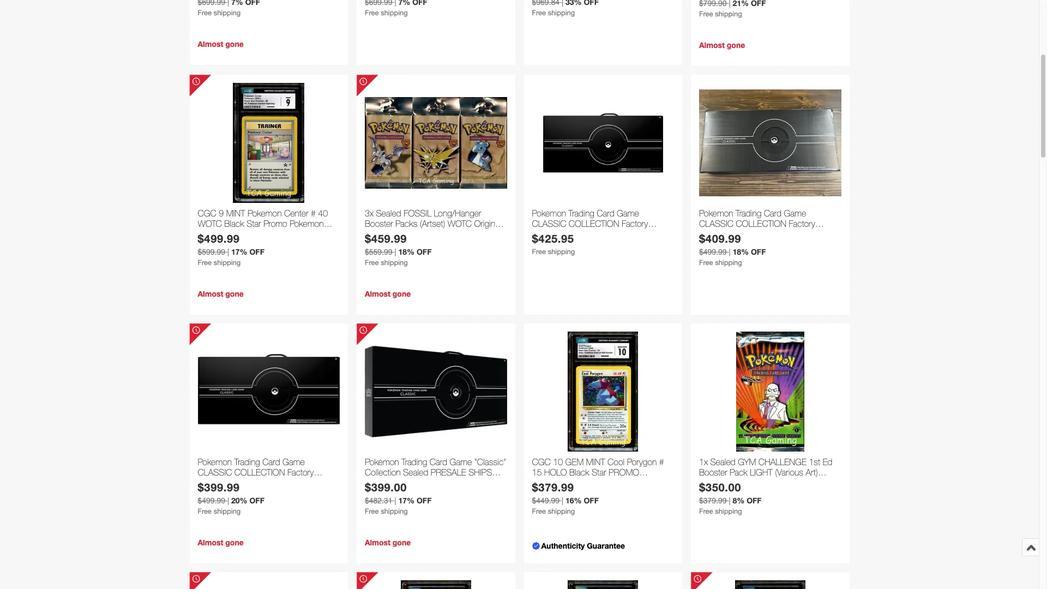 Task type: locate. For each thing, give the bounding box(es) containing it.
| left 8%
[[729, 496, 731, 505]]

1 horizontal spatial cgc
[[532, 457, 551, 467]]

factory inside pokemon trading card game classic collection factory sealed case english!
[[789, 219, 815, 229]]

case for $399.99
[[225, 478, 247, 488]]

0 vertical spatial preorder
[[584, 229, 627, 239]]

16%
[[566, 496, 582, 505]]

18% down $409.99
[[733, 247, 749, 256]]

0 vertical spatial #
[[311, 208, 316, 218]]

1 18% from the left
[[398, 247, 415, 256]]

1 horizontal spatial 18%
[[733, 247, 749, 256]]

| for $399.99
[[227, 496, 229, 505]]

free inside $499.99 $599.99 | 17% off free shipping
[[198, 259, 212, 267]]

2 18% from the left
[[733, 247, 749, 256]]

game for $399.00
[[450, 457, 472, 467]]

pokemon down 1x
[[699, 478, 733, 488]]

star
[[247, 219, 261, 229], [592, 468, 606, 477]]

free inside $399.00 $482.31 | 17% off free shipping
[[365, 507, 379, 516]]

$499.99 inside $499.99 $599.99 | 17% off free shipping
[[198, 232, 240, 245]]

1 horizontal spatial black
[[569, 468, 589, 477]]

trading inside pokemon trading card game classic collection factory sealed case english!
[[736, 208, 762, 218]]

2 horizontal spatial factory
[[789, 219, 815, 229]]

booster inside 3x sealed fossil long/hanger booster packs (artset) wotc original pokemon cards
[[365, 219, 393, 229]]

factory
[[622, 219, 648, 229], [789, 219, 815, 229], [287, 468, 314, 477]]

$499.99 up $599.99
[[198, 232, 240, 245]]

1st
[[809, 457, 820, 467]]

0 horizontal spatial 17%
[[231, 247, 247, 256]]

collection
[[365, 468, 401, 477]]

17% inside $499.99 $599.99 | 17% off free shipping
[[231, 247, 247, 256]]

pokemon
[[248, 208, 282, 218], [532, 208, 566, 218], [699, 208, 733, 218], [290, 219, 324, 229], [365, 229, 399, 239], [198, 457, 232, 467], [365, 457, 399, 467], [532, 478, 566, 488], [699, 478, 733, 488]]

gone
[[225, 39, 244, 49], [727, 40, 745, 50], [225, 289, 244, 298], [393, 289, 411, 298], [225, 538, 244, 547], [393, 538, 411, 547]]

pokemon trading card game "classic" collection sealed presale ships 11/17
[[365, 457, 506, 488]]

1 vertical spatial cgc
[[532, 457, 551, 467]]

classic for $399.99
[[198, 468, 232, 477]]

# right porygon
[[659, 457, 664, 467]]

presale
[[431, 468, 466, 477]]

cards down "packs"
[[401, 229, 423, 239]]

booster inside 1x sealed gym challenge 1st ed booster pack light (various art) pokemon cards
[[699, 468, 727, 477]]

cgc 9 mint pokemon center # 40 wotc black star promo pokemon card
[[198, 208, 328, 239]]

classic
[[532, 219, 566, 229], [699, 219, 734, 229], [198, 468, 232, 477]]

| for $409.99
[[729, 248, 731, 256]]

cgc
[[198, 208, 216, 218], [532, 457, 551, 467]]

0 horizontal spatial pokemon trading card game classic collection factory sealed case preorder
[[198, 457, 314, 488]]

off down (artset)
[[417, 247, 432, 256]]

11/17
[[365, 478, 387, 488]]

off inside the $399.99 $499.99 | 20% off free shipping
[[250, 496, 265, 505]]

0 horizontal spatial classic
[[198, 468, 232, 477]]

card
[[597, 208, 614, 218], [764, 208, 782, 218], [198, 229, 215, 239], [263, 457, 280, 467], [430, 457, 447, 467], [569, 478, 586, 488]]

1 vertical spatial pokemon trading card game classic collection factory sealed case preorder link
[[198, 457, 340, 488]]

mint right the 9
[[226, 208, 245, 218]]

card inside pokemon trading card game classic collection factory sealed case english!
[[764, 208, 782, 218]]

"classic"
[[474, 457, 506, 467]]

collection up $425.95
[[569, 219, 619, 229]]

| right $599.99
[[227, 248, 229, 256]]

1 vertical spatial star
[[592, 468, 606, 477]]

classic up $399.99
[[198, 468, 232, 477]]

0 horizontal spatial $379.99
[[532, 481, 574, 494]]

gym
[[738, 457, 756, 467]]

off right 20%
[[250, 496, 265, 505]]

17% inside $399.00 $482.31 | 17% off free shipping
[[398, 496, 415, 505]]

1 horizontal spatial pokemon trading card game classic collection factory sealed case preorder
[[532, 208, 648, 239]]

mint inside cgc 9 mint pokemon center # 40 wotc black star promo pokemon card
[[226, 208, 245, 218]]

almost for $399.00
[[365, 538, 390, 547]]

| down $399.00
[[395, 496, 396, 505]]

|
[[227, 248, 229, 256], [395, 248, 396, 256], [729, 248, 731, 256], [227, 496, 229, 505], [395, 496, 396, 505], [562, 496, 564, 505], [729, 496, 731, 505]]

2 horizontal spatial classic
[[699, 219, 734, 229]]

1 horizontal spatial preorder
[[584, 229, 627, 239]]

classic up $409.99
[[699, 219, 734, 229]]

| inside $409.99 $499.99 | 18% off free shipping
[[729, 248, 731, 256]]

cards down pack
[[736, 478, 758, 488]]

0 vertical spatial booster
[[365, 219, 393, 229]]

1 vertical spatial black
[[569, 468, 589, 477]]

black up $499.99 $599.99 | 17% off free shipping
[[224, 219, 244, 229]]

black inside cgc 9 mint pokemon center # 40 wotc black star promo pokemon card
[[224, 219, 244, 229]]

cards inside 3x sealed fossil long/hanger booster packs (artset) wotc original pokemon cards
[[401, 229, 423, 239]]

off inside $409.99 $499.99 | 18% off free shipping
[[751, 247, 766, 256]]

challenge
[[759, 457, 807, 467]]

| inside '$379.99 $449.99 | 16% off free shipping'
[[562, 496, 564, 505]]

promo
[[609, 468, 639, 477]]

off down pokemon trading card game "classic" collection sealed presale ships 11/17
[[417, 496, 432, 505]]

pokemon up $409.99
[[699, 208, 733, 218]]

0 horizontal spatial 18%
[[398, 247, 415, 256]]

$499.99 down $399.99
[[198, 496, 225, 505]]

authenticity guarantee
[[541, 541, 625, 550]]

classic inside pokemon trading card game classic collection factory sealed case english!
[[699, 219, 734, 229]]

classic up $425.95
[[532, 219, 566, 229]]

factory for $409.99
[[789, 219, 815, 229]]

| down $459.99
[[395, 248, 396, 256]]

mint
[[226, 208, 245, 218], [586, 457, 605, 467]]

0 horizontal spatial cgc
[[198, 208, 216, 218]]

pokemon trading card game classic collection factory sealed case preorder
[[532, 208, 648, 239], [198, 457, 314, 488]]

0 horizontal spatial preorder
[[249, 478, 293, 488]]

0 horizontal spatial pokemon trading card game classic collection factory sealed case preorder link
[[198, 457, 340, 488]]

$425.95
[[532, 232, 574, 245]]

cool
[[608, 457, 625, 467]]

$499.99 down $409.99
[[699, 248, 727, 256]]

$499.99 inside the $399.99 $499.99 | 20% off free shipping
[[198, 496, 225, 505]]

0 horizontal spatial booster
[[365, 219, 393, 229]]

pokemon down the holo
[[532, 478, 566, 488]]

off inside $499.99 $599.99 | 17% off free shipping
[[250, 247, 265, 256]]

off inside '$379.99 $449.99 | 16% off free shipping'
[[584, 496, 599, 505]]

$379.99 inside '$379.99 $449.99 | 16% off free shipping'
[[532, 481, 574, 494]]

0 vertical spatial $379.99
[[532, 481, 574, 494]]

$499.99
[[198, 232, 240, 245], [699, 248, 727, 256], [198, 496, 225, 505]]

0 horizontal spatial black
[[224, 219, 244, 229]]

game
[[617, 208, 639, 218], [784, 208, 806, 218], [283, 457, 305, 467], [450, 457, 472, 467]]

off inside $399.00 $482.31 | 17% off free shipping
[[417, 496, 432, 505]]

1 vertical spatial $499.99
[[699, 248, 727, 256]]

1 horizontal spatial cards
[[736, 478, 758, 488]]

# inside cgc 9 mint pokemon center # 40 wotc black star promo pokemon card
[[311, 208, 316, 218]]

cgc left the 9
[[198, 208, 216, 218]]

$499.99 inside $409.99 $499.99 | 18% off free shipping
[[699, 248, 727, 256]]

0 horizontal spatial wotc
[[198, 219, 222, 229]]

almost for $459.99
[[365, 289, 390, 298]]

2 horizontal spatial collection
[[736, 219, 787, 229]]

1 horizontal spatial booster
[[699, 468, 727, 477]]

1 horizontal spatial factory
[[622, 219, 648, 229]]

sealed inside 3x sealed fossil long/hanger booster packs (artset) wotc original pokemon cards
[[376, 208, 401, 218]]

wotc inside cgc 9 mint pokemon center # 40 wotc black star promo pokemon card
[[198, 219, 222, 229]]

40
[[318, 208, 328, 218]]

| for $379.99
[[562, 496, 564, 505]]

free shipping
[[198, 9, 241, 17], [365, 9, 408, 17], [532, 9, 575, 17], [699, 10, 742, 18]]

2 horizontal spatial case
[[727, 229, 748, 239]]

black down gem
[[569, 468, 589, 477]]

cards
[[401, 229, 423, 239], [736, 478, 758, 488]]

collection for $409.99
[[736, 219, 787, 229]]

| left 20%
[[227, 496, 229, 505]]

$379.99 down $350.00
[[699, 496, 727, 505]]

17% for $499.99
[[231, 247, 247, 256]]

free inside '$379.99 $449.99 | 16% off free shipping'
[[532, 507, 546, 516]]

1 vertical spatial 17%
[[398, 496, 415, 505]]

cgc up 15
[[532, 457, 551, 467]]

preorder for $425.95
[[584, 229, 627, 239]]

off for $350.00
[[747, 496, 762, 505]]

1 vertical spatial mint
[[586, 457, 605, 467]]

shipping inside $425.95 free shipping
[[548, 248, 575, 256]]

0 horizontal spatial collection
[[234, 468, 285, 477]]

collection up 20%
[[234, 468, 285, 477]]

cgc 10 gem mint cool porygon # 15 holo black star promo pokemon card
[[532, 457, 664, 488]]

off right 16%
[[584, 496, 599, 505]]

pokemon trading card game classic collection factory sealed case preorder link
[[532, 208, 674, 239], [198, 457, 340, 488]]

1 vertical spatial $379.99
[[699, 496, 727, 505]]

preorder right $425.95
[[584, 229, 627, 239]]

game inside pokemon trading card game "classic" collection sealed presale ships 11/17
[[450, 457, 472, 467]]

0 vertical spatial pokemon trading card game classic collection factory sealed case preorder
[[532, 208, 648, 239]]

0 vertical spatial mint
[[226, 208, 245, 218]]

star inside cgc 10 gem mint cool porygon # 15 holo black star promo pokemon card
[[592, 468, 606, 477]]

star inside cgc 9 mint pokemon center # 40 wotc black star promo pokemon card
[[247, 219, 261, 229]]

| for $499.99
[[227, 248, 229, 256]]

cgc inside cgc 10 gem mint cool porygon # 15 holo black star promo pokemon card
[[532, 457, 551, 467]]

shipping inside $350.00 $379.99 | 8% off free shipping
[[715, 507, 742, 516]]

3x sealed fossil long/hanger booster packs (artset) wotc original pokemon cards link
[[365, 208, 507, 239]]

1 horizontal spatial pokemon trading card game classic collection factory sealed case preorder link
[[532, 208, 674, 239]]

pack
[[730, 468, 748, 477]]

off for $399.00
[[417, 496, 432, 505]]

1 vertical spatial booster
[[699, 468, 727, 477]]

ed
[[823, 457, 833, 467]]

case inside pokemon trading card game classic collection factory sealed case english!
[[727, 229, 748, 239]]

0 vertical spatial cards
[[401, 229, 423, 239]]

free inside $350.00 $379.99 | 8% off free shipping
[[699, 507, 713, 516]]

$409.99
[[699, 232, 741, 245]]

trading up $399.00
[[401, 457, 427, 467]]

off
[[250, 247, 265, 256], [417, 247, 432, 256], [751, 247, 766, 256], [250, 496, 265, 505], [417, 496, 432, 505], [584, 496, 599, 505], [747, 496, 762, 505]]

pokemon up $559.99
[[365, 229, 399, 239]]

shipping
[[214, 9, 241, 17], [381, 9, 408, 17], [548, 9, 575, 17], [715, 10, 742, 18], [548, 248, 575, 256], [214, 259, 241, 267], [381, 259, 408, 267], [715, 259, 742, 267], [214, 507, 241, 516], [381, 507, 408, 516], [548, 507, 575, 516], [715, 507, 742, 516]]

fossil
[[404, 208, 432, 218]]

sealed
[[376, 208, 401, 218], [532, 229, 557, 239], [699, 229, 725, 239], [710, 457, 736, 467], [403, 468, 428, 477], [198, 478, 223, 488]]

pokemon inside cgc 10 gem mint cool porygon # 15 holo black star promo pokemon card
[[532, 478, 566, 488]]

0 vertical spatial star
[[247, 219, 261, 229]]

1 vertical spatial cards
[[736, 478, 758, 488]]

pokemon up collection
[[365, 457, 399, 467]]

case for $409.99
[[727, 229, 748, 239]]

0 horizontal spatial cards
[[401, 229, 423, 239]]

1 wotc from the left
[[198, 219, 222, 229]]

0 horizontal spatial factory
[[287, 468, 314, 477]]

wotc inside 3x sealed fossil long/hanger booster packs (artset) wotc original pokemon cards
[[448, 219, 472, 229]]

case
[[560, 229, 581, 239], [727, 229, 748, 239], [225, 478, 247, 488]]

shipping inside $409.99 $499.99 | 18% off free shipping
[[715, 259, 742, 267]]

booster down 3x
[[365, 219, 393, 229]]

3x
[[365, 208, 374, 218]]

black inside cgc 10 gem mint cool porygon # 15 holo black star promo pokemon card
[[569, 468, 589, 477]]

almost gone for $459.99
[[365, 289, 411, 298]]

8%
[[733, 496, 745, 505]]

trading up $425.95
[[569, 208, 594, 218]]

2 vertical spatial $499.99
[[198, 496, 225, 505]]

$399.00
[[365, 481, 407, 494]]

booster down 1x
[[699, 468, 727, 477]]

free inside $425.95 free shipping
[[532, 248, 546, 256]]

black
[[224, 219, 244, 229], [569, 468, 589, 477]]

# left 40 at the left of page
[[311, 208, 316, 218]]

trading inside pokemon trading card game "classic" collection sealed presale ships 11/17
[[401, 457, 427, 467]]

game inside pokemon trading card game classic collection factory sealed case english!
[[784, 208, 806, 218]]

| inside $399.00 $482.31 | 17% off free shipping
[[395, 496, 396, 505]]

trading up english!
[[736, 208, 762, 218]]

wotc down the 9
[[198, 219, 222, 229]]

0 horizontal spatial star
[[247, 219, 261, 229]]

1 vertical spatial #
[[659, 457, 664, 467]]

18% inside $459.99 $559.99 | 18% off free shipping
[[398, 247, 415, 256]]

$399.99 $499.99 | 20% off free shipping
[[198, 481, 265, 516]]

1 horizontal spatial 17%
[[398, 496, 415, 505]]

case for $425.95
[[560, 229, 581, 239]]

1 horizontal spatial mint
[[586, 457, 605, 467]]

17%
[[231, 247, 247, 256], [398, 496, 415, 505]]

| inside $459.99 $559.99 | 18% off free shipping
[[395, 248, 396, 256]]

#
[[311, 208, 316, 218], [659, 457, 664, 467]]

18% inside $409.99 $499.99 | 18% off free shipping
[[733, 247, 749, 256]]

18%
[[398, 247, 415, 256], [733, 247, 749, 256]]

1 horizontal spatial collection
[[569, 219, 619, 229]]

card for $399.00
[[430, 457, 447, 467]]

collection up english!
[[736, 219, 787, 229]]

collection inside pokemon trading card game classic collection factory sealed case english!
[[736, 219, 787, 229]]

17% for $399.00
[[398, 496, 415, 505]]

cgc 10 gem mint cool porygon # 15 holo black star promo pokemon card link
[[532, 457, 674, 488]]

| inside $350.00 $379.99 | 8% off free shipping
[[729, 496, 731, 505]]

1 horizontal spatial star
[[592, 468, 606, 477]]

wotc down the long/hanger
[[448, 219, 472, 229]]

2 wotc from the left
[[448, 219, 472, 229]]

1 horizontal spatial wotc
[[448, 219, 472, 229]]

17% down $399.00
[[398, 496, 415, 505]]

| for $350.00
[[729, 496, 731, 505]]

english!
[[751, 229, 788, 239]]

off inside $459.99 $559.99 | 18% off free shipping
[[417, 247, 432, 256]]

packs
[[396, 219, 418, 229]]

| left 16%
[[562, 496, 564, 505]]

18% down $459.99
[[398, 247, 415, 256]]

classic for $409.99
[[699, 219, 734, 229]]

card inside pokemon trading card game "classic" collection sealed presale ships 11/17
[[430, 457, 447, 467]]

$379.99
[[532, 481, 574, 494], [699, 496, 727, 505]]

trading
[[569, 208, 594, 218], [736, 208, 762, 218], [234, 457, 260, 467], [401, 457, 427, 467]]

pokemon trading card game classic collection factory sealed case preorder link for $425.95
[[532, 208, 674, 239]]

trading for $425.95
[[569, 208, 594, 218]]

0 horizontal spatial #
[[311, 208, 316, 218]]

1 vertical spatial pokemon trading card game classic collection factory sealed case preorder
[[198, 457, 314, 488]]

wotc
[[198, 219, 222, 229], [448, 219, 472, 229]]

booster
[[365, 219, 393, 229], [699, 468, 727, 477]]

1 horizontal spatial classic
[[532, 219, 566, 229]]

$379.99 down the holo
[[532, 481, 574, 494]]

pokemon trading card game classic collection factory sealed case preorder link for $399.99
[[198, 457, 340, 488]]

off for $379.99
[[584, 496, 599, 505]]

$399.99
[[198, 481, 240, 494]]

0 horizontal spatial mint
[[226, 208, 245, 218]]

mint left cool
[[586, 457, 605, 467]]

off right 8%
[[747, 496, 762, 505]]

preorder right $399.99
[[249, 478, 293, 488]]

sealed inside 1x sealed gym challenge 1st ed booster pack light (various art) pokemon cards
[[710, 457, 736, 467]]

almost gone
[[198, 39, 244, 49], [699, 40, 745, 50], [198, 289, 244, 298], [365, 289, 411, 298], [198, 538, 244, 547], [365, 538, 411, 547]]

cards inside 1x sealed gym challenge 1st ed booster pack light (various art) pokemon cards
[[736, 478, 758, 488]]

1 horizontal spatial case
[[560, 229, 581, 239]]

0 vertical spatial 17%
[[231, 247, 247, 256]]

0 vertical spatial black
[[224, 219, 244, 229]]

| down $409.99
[[729, 248, 731, 256]]

preorder
[[584, 229, 627, 239], [249, 478, 293, 488]]

wotc for $459.99
[[448, 219, 472, 229]]

collection
[[569, 219, 619, 229], [736, 219, 787, 229], [234, 468, 285, 477]]

almost
[[198, 39, 223, 49], [699, 40, 725, 50], [198, 289, 223, 298], [365, 289, 390, 298], [198, 538, 223, 547], [365, 538, 390, 547]]

1 horizontal spatial $379.99
[[699, 496, 727, 505]]

0 vertical spatial cgc
[[198, 208, 216, 218]]

off down cgc 9 mint pokemon center # 40 wotc black star promo pokemon card
[[250, 247, 265, 256]]

cgc inside cgc 9 mint pokemon center # 40 wotc black star promo pokemon card
[[198, 208, 216, 218]]

art)
[[806, 468, 818, 477]]

17% right $599.99
[[231, 247, 247, 256]]

0 vertical spatial $499.99
[[198, 232, 240, 245]]

| inside the $399.99 $499.99 | 20% off free shipping
[[227, 496, 229, 505]]

1 horizontal spatial #
[[659, 457, 664, 467]]

0 vertical spatial pokemon trading card game classic collection factory sealed case preorder link
[[532, 208, 674, 239]]

pokemon up promo
[[248, 208, 282, 218]]

| inside $499.99 $599.99 | 17% off free shipping
[[227, 248, 229, 256]]

off inside $350.00 $379.99 | 8% off free shipping
[[747, 496, 762, 505]]

trading up $399.99
[[234, 457, 260, 467]]

free
[[198, 9, 212, 17], [365, 9, 379, 17], [532, 9, 546, 17], [699, 10, 713, 18], [532, 248, 546, 256], [198, 259, 212, 267], [365, 259, 379, 267], [699, 259, 713, 267], [198, 507, 212, 516], [365, 507, 379, 516], [532, 507, 546, 516], [699, 507, 713, 516]]

0 horizontal spatial case
[[225, 478, 247, 488]]

1 vertical spatial preorder
[[249, 478, 293, 488]]

$599.99
[[198, 248, 225, 256]]

off down english!
[[751, 247, 766, 256]]

$409.99 $499.99 | 18% off free shipping
[[699, 232, 766, 267]]

off for $399.99
[[250, 496, 265, 505]]



Task type: describe. For each thing, give the bounding box(es) containing it.
card for $409.99
[[764, 208, 782, 218]]

$459.99
[[365, 232, 407, 245]]

guarantee
[[587, 541, 625, 550]]

(artset)
[[420, 219, 445, 229]]

3x sealed fossil long/hanger booster packs (artset) wotc original pokemon cards
[[365, 208, 501, 239]]

ships
[[469, 468, 492, 477]]

9
[[219, 208, 224, 218]]

gem
[[565, 457, 584, 467]]

1x sealed gym challenge 1st ed booster pack light (various art) pokemon cards
[[699, 457, 833, 488]]

cgc 9 mint pokemon center # 40 wotc black star promo pokemon card link
[[198, 208, 340, 239]]

trading for $399.99
[[234, 457, 260, 467]]

$350.00 $379.99 | 8% off free shipping
[[699, 481, 762, 516]]

pokemon inside 3x sealed fossil long/hanger booster packs (artset) wotc original pokemon cards
[[365, 229, 399, 239]]

wotc for $499.99
[[198, 219, 222, 229]]

shipping inside $399.00 $482.31 | 17% off free shipping
[[381, 507, 408, 516]]

pokemon up $399.99
[[198, 457, 232, 467]]

free inside $459.99 $559.99 | 18% off free shipping
[[365, 259, 379, 267]]

gone for $459.99
[[393, 289, 411, 298]]

15
[[532, 468, 542, 477]]

light
[[750, 468, 773, 477]]

game for $409.99
[[784, 208, 806, 218]]

authenticity
[[541, 541, 585, 550]]

$425.95 free shipping
[[532, 232, 575, 256]]

off for $459.99
[[417, 247, 432, 256]]

almost for $499.99
[[198, 289, 223, 298]]

center
[[284, 208, 308, 218]]

shipping inside $499.99 $599.99 | 17% off free shipping
[[214, 259, 241, 267]]

factory for $425.95
[[622, 219, 648, 229]]

pokemon inside pokemon trading card game "classic" collection sealed presale ships 11/17
[[365, 457, 399, 467]]

card inside cgc 10 gem mint cool porygon # 15 holo black star promo pokemon card
[[569, 478, 586, 488]]

original
[[474, 219, 501, 229]]

free inside $409.99 $499.99 | 18% off free shipping
[[699, 259, 713, 267]]

pokemon trading card game classic collection factory sealed case preorder for $399.99
[[198, 457, 314, 488]]

$482.31
[[365, 496, 393, 505]]

1x sealed gym challenge 1st ed booster pack light (various art) pokemon cards link
[[699, 457, 841, 488]]

$379.99 $449.99 | 16% off free shipping
[[532, 481, 599, 516]]

promo
[[264, 219, 287, 229]]

trading for $399.00
[[401, 457, 427, 467]]

gone for $399.00
[[393, 538, 411, 547]]

18% for $459.99
[[398, 247, 415, 256]]

$379.99 inside $350.00 $379.99 | 8% off free shipping
[[699, 496, 727, 505]]

$459.99 $559.99 | 18% off free shipping
[[365, 232, 432, 267]]

pokemon trading card game classic collection factory sealed case english!
[[699, 208, 815, 239]]

pokemon inside 1x sealed gym challenge 1st ed booster pack light (various art) pokemon cards
[[699, 478, 733, 488]]

$499.99 for $399.99
[[198, 496, 225, 505]]

pokemon trading card game "classic" collection sealed presale ships 11/17 link
[[365, 457, 507, 488]]

game for $425.95
[[617, 208, 639, 218]]

gone for $399.99
[[225, 538, 244, 547]]

$499.99 for $409.99
[[699, 248, 727, 256]]

porygon
[[627, 457, 657, 467]]

$350.00
[[699, 481, 741, 494]]

pokemon inside pokemon trading card game classic collection factory sealed case english!
[[699, 208, 733, 218]]

$559.99
[[365, 248, 393, 256]]

10
[[553, 457, 563, 467]]

pokemon trading card game classic collection factory sealed case english! link
[[699, 208, 841, 239]]

1x
[[699, 457, 708, 467]]

cgc for $499.99
[[198, 208, 216, 218]]

almost for $399.99
[[198, 538, 223, 547]]

card for $399.99
[[263, 457, 280, 467]]

| for $459.99
[[395, 248, 396, 256]]

shipping inside '$379.99 $449.99 | 16% off free shipping'
[[548, 507, 575, 516]]

$399.00 $482.31 | 17% off free shipping
[[365, 481, 432, 516]]

(various
[[775, 468, 803, 477]]

game for $399.99
[[283, 457, 305, 467]]

collection for $399.99
[[234, 468, 285, 477]]

trading for $409.99
[[736, 208, 762, 218]]

off for $409.99
[[751, 247, 766, 256]]

pokemon up $425.95
[[532, 208, 566, 218]]

pokemon down "center"
[[290, 219, 324, 229]]

almost gone for $399.99
[[198, 538, 244, 547]]

# inside cgc 10 gem mint cool porygon # 15 holo black star promo pokemon card
[[659, 457, 664, 467]]

$449.99
[[532, 496, 560, 505]]

collection for $425.95
[[569, 219, 619, 229]]

$499.99 $599.99 | 17% off free shipping
[[198, 232, 265, 267]]

card inside cgc 9 mint pokemon center # 40 wotc black star promo pokemon card
[[198, 229, 215, 239]]

gone for $499.99
[[225, 289, 244, 298]]

sealed inside pokemon trading card game classic collection factory sealed case english!
[[699, 229, 725, 239]]

mint inside cgc 10 gem mint cool porygon # 15 holo black star promo pokemon card
[[586, 457, 605, 467]]

card for $425.95
[[597, 208, 614, 218]]

cgc for $379.99
[[532, 457, 551, 467]]

almost gone for $499.99
[[198, 289, 244, 298]]

sealed inside pokemon trading card game "classic" collection sealed presale ships 11/17
[[403, 468, 428, 477]]

off for $499.99
[[250, 247, 265, 256]]

20%
[[231, 496, 247, 505]]

shipping inside the $399.99 $499.99 | 20% off free shipping
[[214, 507, 241, 516]]

pokemon trading card game classic collection factory sealed case preorder for $425.95
[[532, 208, 648, 239]]

almost gone for $399.00
[[365, 538, 411, 547]]

shipping inside $459.99 $559.99 | 18% off free shipping
[[381, 259, 408, 267]]

free inside the $399.99 $499.99 | 20% off free shipping
[[198, 507, 212, 516]]

18% for $409.99
[[733, 247, 749, 256]]

factory for $399.99
[[287, 468, 314, 477]]

long/hanger
[[434, 208, 481, 218]]

holo
[[544, 468, 567, 477]]

classic for $425.95
[[532, 219, 566, 229]]

preorder for $399.99
[[249, 478, 293, 488]]

| for $399.00
[[395, 496, 396, 505]]



Task type: vqa. For each thing, say whether or not it's contained in the screenshot.


